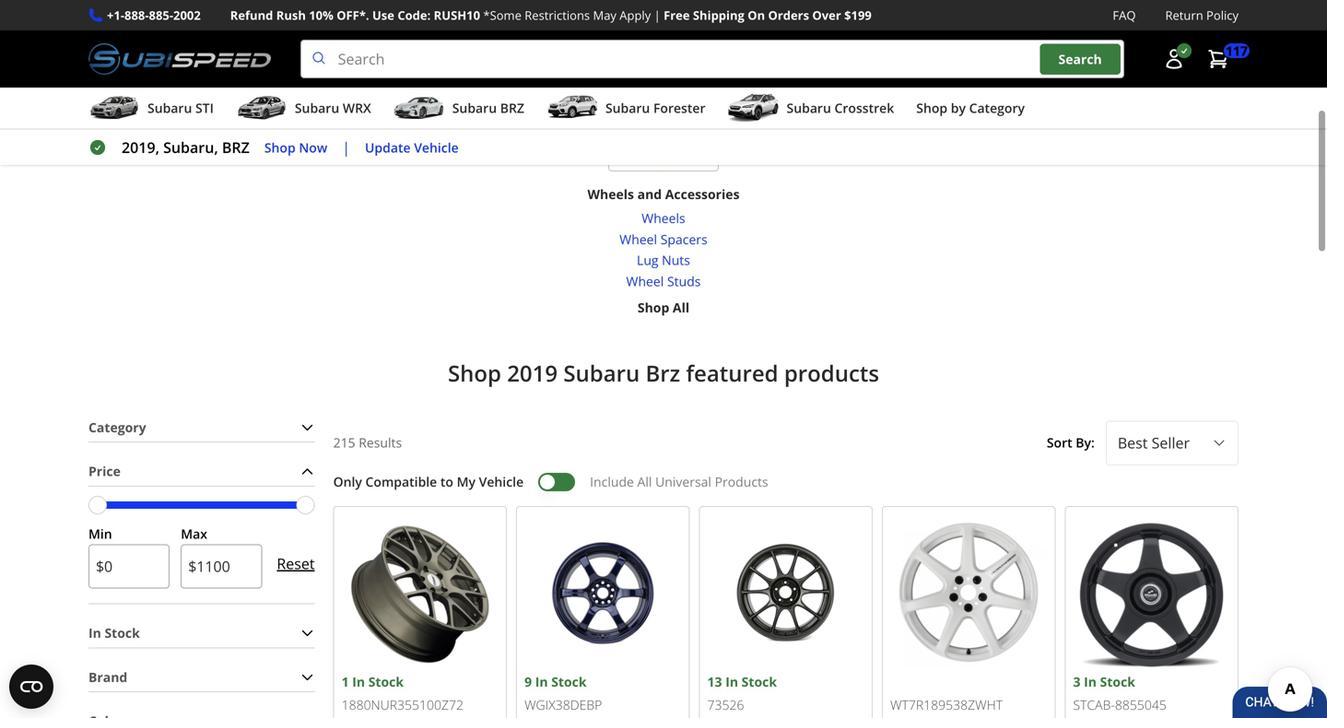 Task type: locate. For each thing, give the bounding box(es) containing it.
subaru left the sti
[[148, 99, 192, 117]]

1 horizontal spatial brz
[[500, 99, 525, 117]]

use
[[372, 7, 395, 24]]

subaru for subaru sti
[[148, 99, 192, 117]]

0 vertical spatial |
[[654, 7, 661, 24]]

wheels
[[571, 6, 649, 36], [588, 185, 634, 203], [642, 209, 686, 227]]

stock up brand
[[105, 624, 140, 642]]

1880nur355100z72
[[342, 696, 464, 714]]

shop 2019 subaru brz featured products
[[448, 358, 880, 388]]

refund rush 10% off*. use code: rush10 *some restrictions may apply | free shipping on orders over $199
[[230, 7, 872, 24]]

1 vertical spatial category
[[970, 99, 1025, 117]]

subaru inside subaru forester dropdown button
[[606, 99, 650, 117]]

a subaru forester thumbnail image image
[[547, 94, 598, 122]]

1 horizontal spatial vehicle
[[479, 473, 524, 491]]

wheel down lug
[[627, 272, 664, 290]]

2019
[[392, 6, 443, 36], [507, 358, 558, 388]]

wheel spacers link
[[620, 229, 708, 250]]

+1-
[[107, 7, 125, 24]]

| right now in the left of the page
[[342, 137, 350, 157]]

0 vertical spatial category
[[899, 6, 995, 36]]

restrictions
[[525, 7, 590, 24]]

category button
[[89, 413, 315, 442]]

subaru inside subaru brz dropdown button
[[452, 99, 497, 117]]

2019 for shop 2019 subaru brz featured products
[[507, 358, 558, 388]]

and
[[654, 6, 697, 36]]

0 vertical spatial all
[[673, 299, 690, 316]]

0 horizontal spatial vehicle
[[414, 139, 459, 156]]

may
[[593, 7, 617, 24]]

0 vertical spatial 2019
[[392, 6, 443, 36]]

subaru for subaru forester
[[606, 99, 650, 117]]

brz
[[500, 99, 525, 117], [222, 137, 250, 157]]

wt7r189538zwht
[[891, 696, 1003, 714]]

all
[[673, 299, 690, 316], [638, 473, 652, 491]]

wheels link
[[620, 208, 708, 229]]

0 vertical spatial brz
[[531, 6, 565, 36]]

888-
[[125, 7, 149, 24]]

stock inside 13 in stock 73526
[[742, 673, 777, 690]]

0 vertical spatial wheel
[[620, 230, 657, 248]]

subaru right the a subaru crosstrek thumbnail image
[[787, 99, 832, 117]]

0 horizontal spatial brz
[[222, 137, 250, 157]]

brz for wheels
[[531, 6, 565, 36]]

| left free
[[654, 7, 661, 24]]

0 vertical spatial wheels
[[571, 6, 649, 36]]

215 results
[[333, 434, 402, 452]]

$199
[[845, 7, 872, 24]]

in inside 3 in stock stcab-8855045
[[1084, 673, 1097, 690]]

stock for 13 in stock 73526
[[742, 673, 777, 690]]

shop by category
[[917, 99, 1025, 117]]

1 vertical spatial vehicle
[[479, 473, 524, 491]]

brz right subaru,
[[222, 137, 250, 157]]

maximum slider
[[297, 496, 315, 514]]

open widget image
[[9, 665, 53, 709]]

in right 9
[[535, 673, 548, 690]]

brz down "shop all" link
[[646, 358, 681, 388]]

subaru inside subaru crosstrek dropdown button
[[787, 99, 832, 117]]

only compatible to my vehicle
[[333, 473, 524, 491]]

all down studs
[[673, 299, 690, 316]]

1 vertical spatial 2019
[[507, 358, 558, 388]]

stock up 1880nur355100z72
[[369, 673, 404, 690]]

in right 3
[[1084, 673, 1097, 690]]

in right 13
[[726, 673, 739, 690]]

stock inside 3 in stock stcab-8855045
[[1101, 673, 1136, 690]]

price
[[89, 463, 121, 480]]

subaru for subaru brz
[[452, 99, 497, 117]]

1 vertical spatial wheel
[[627, 272, 664, 290]]

search
[[1059, 50, 1103, 68]]

0 vertical spatial vehicle
[[414, 139, 459, 156]]

stock inside 9 in stock wgix38debp
[[552, 673, 587, 690]]

stock up 8855045
[[1101, 673, 1136, 690]]

0 horizontal spatial brz
[[531, 6, 565, 36]]

subaru left forester
[[606, 99, 650, 117]]

brz for featured
[[646, 358, 681, 388]]

1 vertical spatial |
[[342, 137, 350, 157]]

free
[[664, 7, 690, 24]]

1 horizontal spatial 2019
[[507, 358, 558, 388]]

shop inside dropdown button
[[917, 99, 948, 117]]

0 horizontal spatial all
[[638, 473, 652, 491]]

in inside dropdown button
[[89, 624, 101, 642]]

select... image
[[1212, 436, 1227, 450]]

brz
[[531, 6, 565, 36], [646, 358, 681, 388]]

nuts
[[662, 251, 691, 269]]

in for 3 in stock stcab-8855045
[[1084, 673, 1097, 690]]

1 vertical spatial by
[[951, 99, 966, 117]]

max
[[181, 525, 207, 542]]

stock inside 1 in stock 1880nur355100z72
[[369, 673, 404, 690]]

0 horizontal spatial by
[[868, 6, 894, 36]]

a subaru wrx thumbnail image image
[[236, 94, 288, 122]]

in for 9 in stock wgix38debp
[[535, 673, 548, 690]]

sti
[[195, 99, 214, 117]]

9
[[525, 673, 532, 690]]

in up brand
[[89, 624, 101, 642]]

search input field
[[300, 40, 1125, 78]]

faq link
[[1113, 6, 1136, 25]]

0 horizontal spatial 2019
[[392, 6, 443, 36]]

code:
[[398, 7, 431, 24]]

1 vertical spatial all
[[638, 473, 652, 491]]

subaru brz
[[452, 99, 525, 117]]

products
[[715, 473, 769, 491]]

apply
[[620, 7, 651, 24]]

fifteen52 chicane asphalt black 18x8.5 +45mm 5x100/5x114.3 (single wheel)  - 2015-2024 subaru wrx / 2015-2021 sti / 2019-2024 forester / 2013-2024 subaru brz / scion fr-s / toyota gr86 / 2014-2018 subaru forester image
[[1074, 514, 1231, 671]]

0 vertical spatial brz
[[500, 99, 525, 117]]

all right include
[[638, 473, 652, 491]]

shop for shop by category
[[917, 99, 948, 117]]

return
[[1166, 7, 1204, 24]]

now
[[299, 139, 328, 156]]

1 horizontal spatial |
[[654, 7, 661, 24]]

in inside 9 in stock wgix38debp
[[535, 673, 548, 690]]

1 horizontal spatial by
[[951, 99, 966, 117]]

1 vertical spatial wheels
[[588, 185, 634, 203]]

subaru right a subaru brz thumbnail image
[[452, 99, 497, 117]]

subaru inside subaru wrx dropdown button
[[295, 99, 340, 117]]

return policy
[[1166, 7, 1239, 24]]

brz left a subaru forester thumbnail image
[[500, 99, 525, 117]]

shop for shop now
[[264, 139, 296, 156]]

wheel
[[620, 230, 657, 248], [627, 272, 664, 290]]

wedssport tc105x ej-ti 17x9 +35 5x100 (single wheel) - 2013-2016 scion fr-s / 2013-2024 subaru brz / 2017-2024 toyota 86 image
[[708, 514, 865, 671]]

brz right "*some"
[[531, 6, 565, 36]]

wheels and accessories wheels wheel spacers lug nuts wheel studs shop all
[[588, 185, 740, 316]]

subaru
[[449, 6, 525, 36], [148, 99, 192, 117], [295, 99, 340, 117], [452, 99, 497, 117], [606, 99, 650, 117], [787, 99, 832, 117], [564, 358, 640, 388]]

a subaru sti thumbnail image image
[[89, 94, 140, 122]]

in for 1 in stock 1880nur355100z72
[[352, 673, 365, 690]]

1 horizontal spatial brz
[[646, 358, 681, 388]]

subaru sti
[[148, 99, 214, 117]]

over
[[813, 7, 842, 24]]

73526
[[708, 696, 745, 714]]

wheels and accessories image image
[[609, 61, 719, 172]]

+1-888-885-2002
[[107, 7, 201, 24]]

wheel up lug
[[620, 230, 657, 248]]

subaru brz button
[[393, 91, 525, 128]]

0 horizontal spatial |
[[342, 137, 350, 157]]

subaru right code:
[[449, 6, 525, 36]]

subaru sti button
[[89, 91, 214, 128]]

sort
[[1047, 434, 1073, 452]]

vehicle right my
[[479, 473, 524, 491]]

shop now
[[264, 139, 328, 156]]

studs
[[668, 272, 701, 290]]

in inside 1 in stock 1880nur355100z72
[[352, 673, 365, 690]]

subaru inside subaru sti dropdown button
[[148, 99, 192, 117]]

tires
[[703, 6, 754, 36]]

0 vertical spatial by
[[868, 6, 894, 36]]

Min text field
[[89, 545, 170, 589]]

9 in stock wgix38debp
[[525, 673, 602, 714]]

vehicle down a subaru brz thumbnail image
[[414, 139, 459, 156]]

rush
[[276, 7, 306, 24]]

1 vertical spatial brz
[[646, 358, 681, 388]]

subaru wrx button
[[236, 91, 371, 128]]

update
[[365, 139, 411, 156]]

shop now link
[[264, 137, 328, 158]]

subaru up now in the left of the page
[[295, 99, 340, 117]]

orders
[[769, 7, 810, 24]]

+1-888-885-2002 link
[[107, 6, 201, 25]]

1 horizontal spatial all
[[673, 299, 690, 316]]

vehicle inside button
[[414, 139, 459, 156]]

wheel studs link
[[620, 271, 708, 292]]

update vehicle
[[365, 139, 459, 156]]

stock up 73526
[[742, 673, 777, 690]]

shop
[[333, 6, 386, 36], [917, 99, 948, 117], [264, 139, 296, 156], [638, 299, 670, 316], [448, 358, 502, 388]]

subaru down "shop all" link
[[564, 358, 640, 388]]

stock up wgix38debp
[[552, 673, 587, 690]]

category
[[899, 6, 995, 36], [970, 99, 1025, 117]]

in right 1
[[352, 673, 365, 690]]

2 vertical spatial wheels
[[642, 209, 686, 227]]

in inside 13 in stock 73526
[[726, 673, 739, 690]]

Select... button
[[1106, 421, 1239, 465]]

2019,
[[122, 137, 159, 157]]



Task type: vqa. For each thing, say whether or not it's contained in the screenshot.
the in inside the the 3 In Stock STCAB-8855045
yes



Task type: describe. For each thing, give the bounding box(es) containing it.
wgix38debp
[[525, 696, 602, 714]]

products
[[784, 358, 880, 388]]

to
[[441, 473, 454, 491]]

subaru crosstrek
[[787, 99, 895, 117]]

subaru crosstrek button
[[728, 91, 895, 128]]

2019 for shop 2019 subaru brz wheels and tires upgrades by category
[[392, 6, 443, 36]]

a subaru brz thumbnail image image
[[393, 94, 445, 122]]

by inside shop by category dropdown button
[[951, 99, 966, 117]]

1
[[342, 673, 349, 690]]

in for 13 in stock 73526
[[726, 673, 739, 690]]

stock for 9 in stock wgix38debp
[[552, 673, 587, 690]]

1 in stock 1880nur355100z72
[[342, 673, 464, 714]]

rush10
[[434, 7, 480, 24]]

shop 2019 subaru brz wheels and tires upgrades by category
[[333, 6, 995, 36]]

minimum slider
[[89, 496, 107, 514]]

only
[[333, 473, 362, 491]]

accessories
[[665, 185, 740, 203]]

3 in stock stcab-8855045
[[1074, 673, 1167, 714]]

compatible
[[366, 473, 437, 491]]

on
[[748, 7, 765, 24]]

13
[[708, 673, 722, 690]]

stock for 3 in stock stcab-8855045
[[1101, 673, 1136, 690]]

subaru for subaru wrx
[[295, 99, 340, 117]]

button image
[[1164, 48, 1186, 70]]

brand button
[[89, 663, 315, 692]]

885-
[[149, 7, 173, 24]]

shop by category button
[[917, 91, 1025, 128]]

and
[[638, 185, 662, 203]]

crosstrek
[[835, 99, 895, 117]]

shipping
[[693, 7, 745, 24]]

reset
[[277, 554, 315, 574]]

2002
[[173, 7, 201, 24]]

subaru forester
[[606, 99, 706, 117]]

results
[[359, 434, 402, 452]]

stock for 1 in stock 1880nur355100z72
[[369, 673, 404, 690]]

include all universal products
[[590, 473, 769, 491]]

brand
[[89, 668, 127, 686]]

a subaru crosstrek thumbnail image image
[[728, 94, 780, 122]]

shop for shop 2019 subaru brz featured products
[[448, 358, 502, 388]]

117 button
[[1199, 41, 1250, 78]]

lug nuts link
[[620, 250, 708, 271]]

min
[[89, 525, 112, 542]]

universal
[[656, 473, 712, 491]]

search button
[[1041, 44, 1121, 75]]

faq
[[1113, 7, 1136, 24]]

by:
[[1076, 434, 1095, 452]]

return policy link
[[1166, 6, 1239, 25]]

wrx
[[343, 99, 371, 117]]

in stock
[[89, 624, 140, 642]]

brz inside dropdown button
[[500, 99, 525, 117]]

refund
[[230, 7, 273, 24]]

*some
[[484, 7, 522, 24]]

spacers
[[661, 230, 708, 248]]

featured
[[686, 358, 779, 388]]

Max text field
[[181, 545, 262, 589]]

1 vertical spatial brz
[[222, 137, 250, 157]]

subaru,
[[163, 137, 218, 157]]

include
[[590, 473, 634, 491]]

upgrades
[[760, 6, 862, 36]]

wt7r189538zwht link
[[882, 506, 1056, 718]]

category inside dropdown button
[[970, 99, 1025, 117]]

forester
[[654, 99, 706, 117]]

reset button
[[277, 542, 315, 586]]

update vehicle button
[[365, 137, 459, 158]]

subaru for subaru crosstrek
[[787, 99, 832, 117]]

rays gram lights 57dr eternal blue pearl 18x9.5 +38 5x100 (single wheel) - 2013-2024 subaru brz / scion fr-s / toyota gr86 / 2014-2018 subaru forester image
[[525, 514, 682, 671]]

215
[[333, 434, 356, 452]]

all inside the wheels and accessories wheels wheel spacers lug nuts wheel studs shop all
[[673, 299, 690, 316]]

in stock button
[[89, 619, 315, 648]]

shop for shop 2019 subaru brz wheels and tires upgrades by category
[[333, 6, 386, 36]]

13 in stock 73526
[[708, 673, 777, 714]]

my
[[457, 473, 476, 491]]

shop all link
[[638, 297, 690, 318]]

10%
[[309, 7, 334, 24]]

work wheels emotion t7r deep concave white 18x9.5 +38mm 5x100 (sold as pair) - 2013-2024 subaru brz / scion fr-s / toyota gr86 / 2014-2018 subaru forester image
[[891, 514, 1048, 671]]

subaru forester button
[[547, 91, 706, 128]]

8855045
[[1116, 696, 1167, 714]]

stock inside dropdown button
[[105, 624, 140, 642]]

shop inside the wheels and accessories wheels wheel spacers lug nuts wheel studs shop all
[[638, 299, 670, 316]]

3
[[1074, 673, 1081, 690]]

policy
[[1207, 7, 1239, 24]]

subaru wrx
[[295, 99, 371, 117]]

off*.
[[337, 7, 369, 24]]

category
[[89, 418, 146, 436]]

tsw nurburgring matte bronze 18x8 +35 5x100 (single wheel) - 2013-2024 subaru brz / scion fr-s / toyota gr86 / 2014-2018 subaru forester image
[[342, 514, 499, 671]]

lug
[[637, 251, 659, 269]]

subispeed logo image
[[89, 40, 271, 78]]

stcab-
[[1074, 696, 1116, 714]]

117
[[1226, 42, 1248, 59]]



